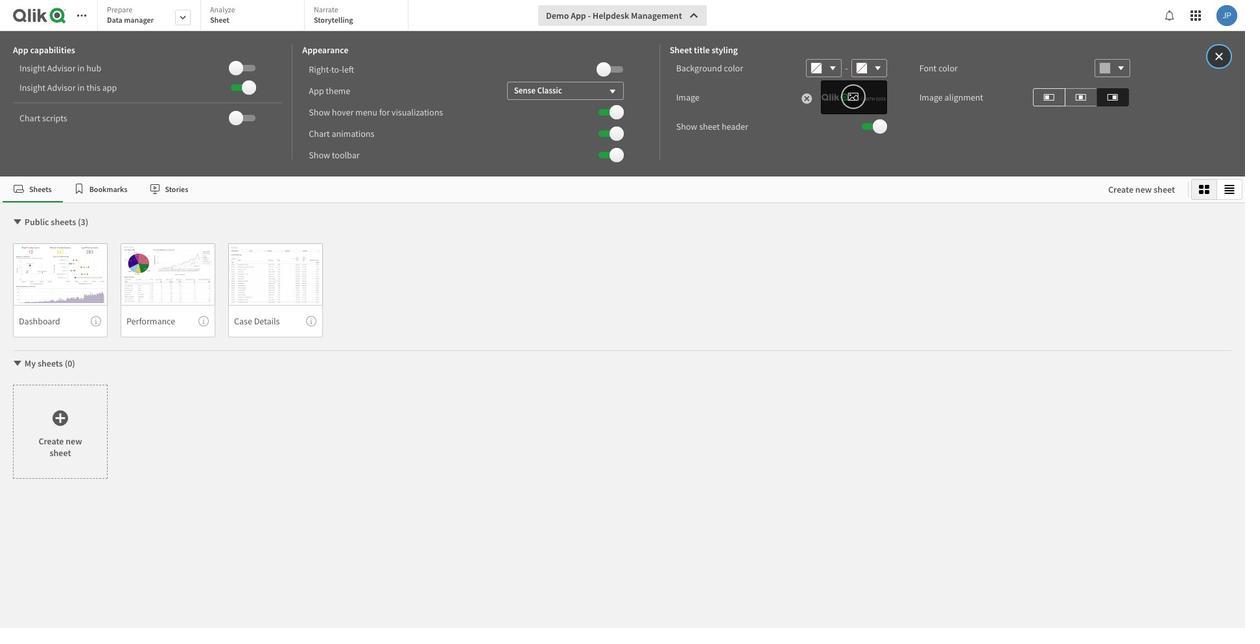 Task type: locate. For each thing, give the bounding box(es) containing it.
(0)
[[65, 358, 75, 369]]

show left hover on the top left of page
[[309, 106, 330, 118]]

0 vertical spatial tab list
[[97, 0, 413, 32]]

1 collapse image from the top
[[12, 217, 23, 227]]

- up select image
[[846, 62, 848, 74]]

0 horizontal spatial image
[[677, 91, 700, 103]]

create new sheet inside button
[[1109, 184, 1176, 195]]

0 horizontal spatial sheet
[[210, 15, 229, 25]]

chart scripts
[[19, 112, 67, 124]]

tab list
[[97, 0, 413, 32], [3, 176, 1096, 202]]

1 horizontal spatial chart
[[309, 128, 330, 139]]

in left this
[[77, 82, 85, 93]]

0 vertical spatial sheets
[[51, 216, 76, 228]]

insight up the chart scripts
[[19, 82, 45, 93]]

0 vertical spatial collapse image
[[12, 217, 23, 227]]

- inside button
[[588, 10, 591, 21]]

insight
[[19, 62, 45, 74], [19, 82, 45, 93]]

app left theme
[[309, 85, 324, 96]]

image alignment
[[920, 91, 984, 103]]

show sheet header
[[677, 121, 749, 132]]

in for hub
[[77, 62, 85, 74]]

tooltip for performance
[[199, 316, 209, 326]]

1 vertical spatial in
[[77, 82, 85, 93]]

1 vertical spatial -
[[846, 62, 848, 74]]

right-
[[309, 63, 331, 75]]

scripts
[[42, 112, 67, 124]]

color right font
[[939, 62, 958, 74]]

0 horizontal spatial app
[[13, 44, 28, 56]]

font
[[920, 62, 937, 74]]

tooltip inside case details menu item
[[306, 316, 317, 326]]

1 horizontal spatial app
[[309, 85, 324, 96]]

tooltip left performance
[[91, 316, 101, 326]]

color
[[724, 62, 744, 74], [939, 62, 958, 74]]

application
[[0, 0, 1246, 628]]

bookmarks
[[89, 184, 128, 194]]

0 vertical spatial create new sheet
[[1109, 184, 1176, 195]]

chart
[[19, 112, 40, 124], [309, 128, 330, 139]]

insight down app capabilities
[[19, 62, 45, 74]]

1 horizontal spatial image
[[920, 91, 943, 103]]

1 horizontal spatial color
[[939, 62, 958, 74]]

2 insight from the top
[[19, 82, 45, 93]]

tab list containing prepare
[[97, 0, 413, 32]]

show left the "toolbar"
[[309, 149, 330, 161]]

0 vertical spatial advisor
[[47, 62, 76, 74]]

show for show hover menu for visualizations
[[309, 106, 330, 118]]

chart animations
[[309, 128, 375, 139]]

menu
[[356, 106, 378, 118]]

2 vertical spatial app
[[309, 85, 324, 96]]

image
[[677, 91, 700, 103], [920, 91, 943, 103]]

tooltip inside performance menu item
[[199, 316, 209, 326]]

1 horizontal spatial new
[[1136, 184, 1153, 195]]

0 horizontal spatial create new sheet
[[39, 435, 82, 458]]

collapse image left "my"
[[12, 358, 23, 369]]

image down font
[[920, 91, 943, 103]]

image for image
[[677, 91, 700, 103]]

app right demo
[[571, 10, 586, 21]]

tooltip for dashboard
[[91, 316, 101, 326]]

sheet down analyze
[[210, 15, 229, 25]]

0 vertical spatial insight
[[19, 62, 45, 74]]

chart for chart scripts
[[19, 112, 40, 124]]

1 vertical spatial advisor
[[47, 82, 76, 93]]

hover
[[332, 106, 354, 118]]

1 vertical spatial show
[[677, 121, 698, 132]]

-
[[588, 10, 591, 21], [846, 62, 848, 74]]

1 horizontal spatial create
[[1109, 184, 1134, 195]]

remove image image
[[802, 92, 813, 105]]

2 advisor from the top
[[47, 82, 76, 93]]

advisor
[[47, 62, 76, 74], [47, 82, 76, 93]]

tooltip left case
[[199, 316, 209, 326]]

create
[[1109, 184, 1134, 195], [39, 435, 64, 447]]

sheets
[[29, 184, 52, 194]]

sheets for public sheets
[[51, 216, 76, 228]]

0 horizontal spatial color
[[724, 62, 744, 74]]

show
[[309, 106, 330, 118], [677, 121, 698, 132], [309, 149, 330, 161]]

sheets left (0)
[[38, 358, 63, 369]]

collapse image left public
[[12, 217, 23, 227]]

0 vertical spatial sheet
[[210, 15, 229, 25]]

0 horizontal spatial new
[[66, 435, 82, 447]]

in left hub
[[77, 62, 85, 74]]

tab list containing sheets
[[3, 176, 1096, 202]]

animations
[[332, 128, 375, 139]]

1 tooltip from the left
[[91, 316, 101, 326]]

narrate storytelling
[[314, 5, 353, 25]]

insight advisor in hub
[[19, 62, 101, 74]]

case details
[[234, 315, 280, 327]]

2 in from the top
[[77, 82, 85, 93]]

dashboard menu item
[[13, 305, 108, 337]]

tooltip right details
[[306, 316, 317, 326]]

advisor down "insight advisor in hub"
[[47, 82, 76, 93]]

1 vertical spatial collapse image
[[12, 358, 23, 369]]

tooltip
[[91, 316, 101, 326], [199, 316, 209, 326], [306, 316, 317, 326]]

application containing demo app - helpdesk management
[[0, 0, 1246, 628]]

3 tooltip from the left
[[306, 316, 317, 326]]

sense classic
[[514, 85, 562, 96]]

show hover menu for visualizations
[[309, 106, 443, 118]]

app
[[571, 10, 586, 21], [13, 44, 28, 56], [309, 85, 324, 96]]

advisor down capabilities
[[47, 62, 76, 74]]

2 tooltip from the left
[[199, 316, 209, 326]]

2 collapse image from the top
[[12, 358, 23, 369]]

2 color from the left
[[939, 62, 958, 74]]

0 horizontal spatial chart
[[19, 112, 40, 124]]

appearance
[[303, 44, 349, 56]]

1 insight from the top
[[19, 62, 45, 74]]

sheet inside analyze sheet
[[210, 15, 229, 25]]

in for this
[[77, 82, 85, 93]]

sheets left (3)
[[51, 216, 76, 228]]

sheet
[[210, 15, 229, 25], [670, 44, 692, 56]]

1 advisor from the top
[[47, 62, 76, 74]]

advisor for this
[[47, 82, 76, 93]]

2 image from the left
[[920, 91, 943, 103]]

app for app theme
[[309, 85, 324, 96]]

collapse image
[[12, 217, 23, 227], [12, 358, 23, 369]]

narrate
[[314, 5, 338, 14]]

2 horizontal spatial sheet
[[1154, 184, 1176, 195]]

demo
[[546, 10, 569, 21]]

1 vertical spatial tab list
[[3, 176, 1096, 202]]

public
[[25, 216, 49, 228]]

0 vertical spatial app
[[571, 10, 586, 21]]

case details menu item
[[228, 305, 323, 337]]

- left helpdesk
[[588, 10, 591, 21]]

prepare
[[107, 5, 133, 14]]

color down the styling
[[724, 62, 744, 74]]

(3)
[[78, 216, 88, 228]]

2 vertical spatial show
[[309, 149, 330, 161]]

new
[[1136, 184, 1153, 195], [66, 435, 82, 447]]

0 vertical spatial show
[[309, 106, 330, 118]]

app left capabilities
[[13, 44, 28, 56]]

show left header
[[677, 121, 698, 132]]

new inside button
[[1136, 184, 1153, 195]]

storytelling
[[314, 15, 353, 25]]

in
[[77, 62, 85, 74], [77, 82, 85, 93]]

insight for insight advisor in this app
[[19, 82, 45, 93]]

0 horizontal spatial sheet
[[50, 447, 71, 458]]

chart left scripts
[[19, 112, 40, 124]]

app
[[102, 82, 117, 93]]

1 horizontal spatial create new sheet
[[1109, 184, 1176, 195]]

1 vertical spatial insight
[[19, 82, 45, 93]]

toolbar
[[0, 0, 1246, 176]]

sheets
[[51, 216, 76, 228], [38, 358, 63, 369]]

collapse image for public
[[12, 217, 23, 227]]

1 vertical spatial sheet
[[1154, 184, 1176, 195]]

sheets button
[[3, 176, 63, 202]]

my sheets (0)
[[25, 358, 75, 369]]

2 horizontal spatial app
[[571, 10, 586, 21]]

1 vertical spatial sheets
[[38, 358, 63, 369]]

image down background
[[677, 91, 700, 103]]

font color
[[920, 62, 958, 74]]

sheet left 'title'
[[670, 44, 692, 56]]

2 horizontal spatial tooltip
[[306, 316, 317, 326]]

1 horizontal spatial -
[[846, 62, 848, 74]]

to-
[[331, 63, 342, 75]]

1 in from the top
[[77, 62, 85, 74]]

color for font color
[[939, 62, 958, 74]]

0 vertical spatial -
[[588, 10, 591, 21]]

create new sheet
[[1109, 184, 1176, 195], [39, 435, 82, 458]]

1 horizontal spatial sheet
[[670, 44, 692, 56]]

0 vertical spatial sheet
[[700, 121, 720, 132]]

tooltip for case details
[[306, 316, 317, 326]]

0 horizontal spatial -
[[588, 10, 591, 21]]

1 vertical spatial create
[[39, 435, 64, 447]]

1 vertical spatial app
[[13, 44, 28, 56]]

0 vertical spatial new
[[1136, 184, 1153, 195]]

1 image from the left
[[677, 91, 700, 103]]

tab list inside toolbar
[[97, 0, 413, 32]]

0 horizontal spatial tooltip
[[91, 316, 101, 326]]

sheet
[[700, 121, 720, 132], [1154, 184, 1176, 195], [50, 447, 71, 458]]

0 vertical spatial create
[[1109, 184, 1134, 195]]

0 vertical spatial in
[[77, 62, 85, 74]]

1 horizontal spatial tooltip
[[199, 316, 209, 326]]

show for show sheet header
[[677, 121, 698, 132]]

1 vertical spatial chart
[[309, 128, 330, 139]]

group
[[1192, 179, 1243, 200]]

1 horizontal spatial sheet
[[700, 121, 720, 132]]

0 vertical spatial chart
[[19, 112, 40, 124]]

chart up show toolbar
[[309, 128, 330, 139]]

show for show toolbar
[[309, 149, 330, 161]]

sheets for my sheets
[[38, 358, 63, 369]]

dashboard
[[19, 315, 60, 327]]

1 color from the left
[[724, 62, 744, 74]]

sense classic button
[[507, 81, 624, 100]]

tooltip inside dashboard menu item
[[91, 316, 101, 326]]



Task type: vqa. For each thing, say whether or not it's contained in the screenshot.
report within "Send a simple multi-page report by email"
no



Task type: describe. For each thing, give the bounding box(es) containing it.
bookmarks button
[[63, 176, 139, 202]]

case
[[234, 315, 252, 327]]

sense
[[514, 85, 536, 96]]

app theme
[[309, 85, 350, 96]]

image for image alignment
[[920, 91, 943, 103]]

select image image
[[848, 89, 860, 104]]

this
[[86, 82, 101, 93]]

toolbar
[[332, 149, 360, 161]]

performance sheet is selected. press the spacebar or enter key to open performance sheet. use the right and left arrow keys to navigate. element
[[121, 243, 215, 337]]

create new sheet button
[[1099, 179, 1186, 200]]

performance menu item
[[121, 305, 215, 337]]

list view image
[[1225, 184, 1235, 195]]

background
[[677, 62, 723, 74]]

sheet title styling
[[670, 44, 738, 56]]

stories button
[[139, 176, 199, 202]]

background color
[[677, 62, 744, 74]]

create inside button
[[1109, 184, 1134, 195]]

color for background color
[[724, 62, 744, 74]]

align center image
[[1076, 89, 1087, 105]]

1 vertical spatial create new sheet
[[39, 435, 82, 458]]

demo app - helpdesk management button
[[539, 5, 707, 26]]

chart for chart animations
[[309, 128, 330, 139]]

app capabilities
[[13, 44, 75, 56]]

prepare data manager
[[107, 5, 154, 25]]

my
[[25, 358, 36, 369]]

2 vertical spatial sheet
[[50, 447, 71, 458]]

app for app capabilities
[[13, 44, 28, 56]]

for
[[379, 106, 390, 118]]

classic
[[538, 85, 562, 96]]

group inside application
[[1192, 179, 1243, 200]]

align left image
[[1044, 89, 1055, 105]]

management
[[631, 10, 682, 21]]

dashboard sheet is selected. press the spacebar or enter key to open dashboard sheet. use the right and left arrow keys to navigate. element
[[13, 243, 108, 337]]

performance
[[127, 315, 175, 327]]

helpdesk
[[593, 10, 630, 21]]

1 vertical spatial sheet
[[670, 44, 692, 56]]

alignment
[[945, 91, 984, 103]]

details
[[254, 315, 280, 327]]

1 vertical spatial new
[[66, 435, 82, 447]]

app inside demo app - helpdesk management button
[[571, 10, 586, 21]]

0 horizontal spatial create
[[39, 435, 64, 447]]

close app options image
[[1214, 49, 1226, 64]]

title
[[694, 44, 710, 56]]

james peterson image
[[1217, 5, 1238, 26]]

left
[[342, 63, 354, 75]]

right-to-left
[[309, 63, 354, 75]]

sheet inside create new sheet button
[[1154, 184, 1176, 195]]

advisor for hub
[[47, 62, 76, 74]]

capabilities
[[30, 44, 75, 56]]

collapse image for my
[[12, 358, 23, 369]]

align right image
[[1108, 89, 1118, 105]]

insight advisor in this app
[[19, 82, 117, 93]]

public sheets (3)
[[25, 216, 88, 228]]

data
[[107, 15, 122, 25]]

styling
[[712, 44, 738, 56]]

case details sheet is selected. press the spacebar or enter key to open case details sheet. use the right and left arrow keys to navigate. element
[[228, 243, 323, 337]]

theme
[[326, 85, 350, 96]]

analyze sheet
[[210, 5, 235, 25]]

grid view image
[[1200, 184, 1210, 195]]

hub
[[86, 62, 101, 74]]

insight for insight advisor in hub
[[19, 62, 45, 74]]

manager
[[124, 15, 154, 25]]

visualizations
[[392, 106, 443, 118]]

stories
[[165, 184, 188, 194]]

toolbar containing demo app - helpdesk management
[[0, 0, 1246, 176]]

demo app - helpdesk management
[[546, 10, 682, 21]]

analyze
[[210, 5, 235, 14]]

header
[[722, 121, 749, 132]]

show toolbar
[[309, 149, 360, 161]]



